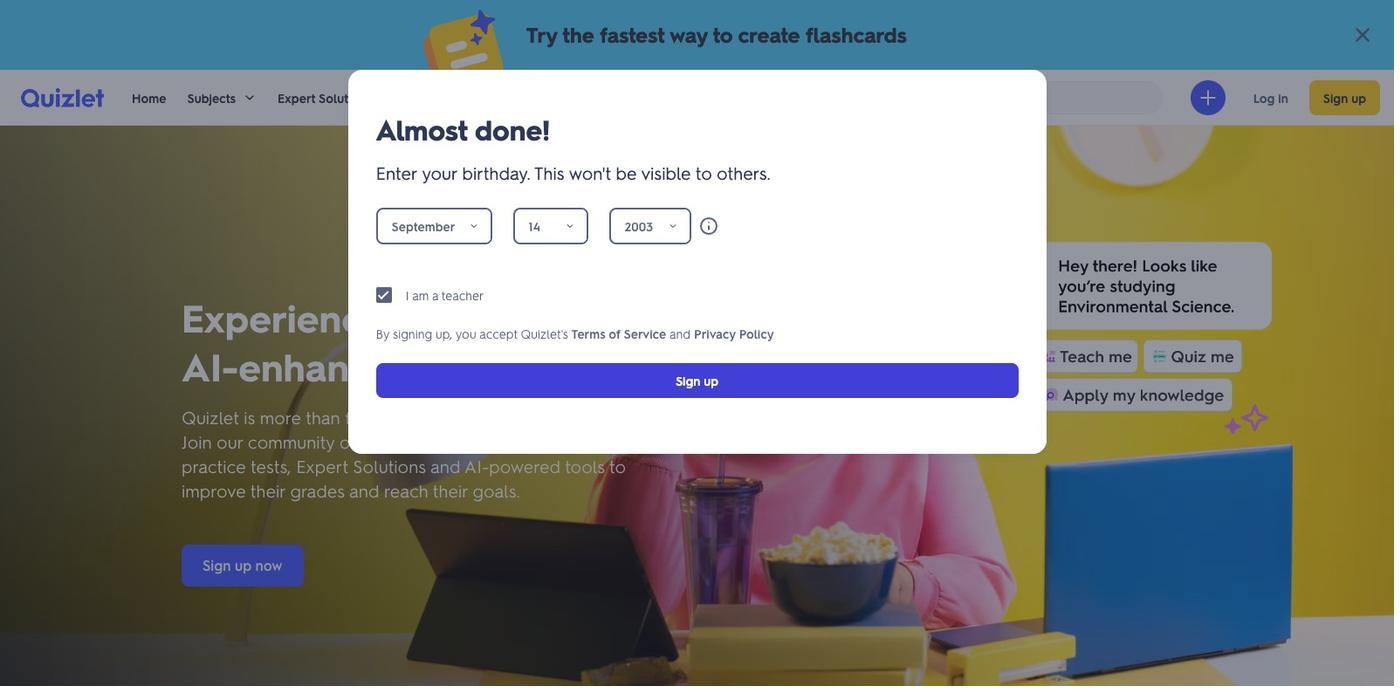 Task type: describe. For each thing, give the bounding box(es) containing it.
policy
[[740, 326, 775, 342]]

sign up for top sign up button
[[1324, 90, 1367, 105]]

grades
[[290, 480, 345, 502]]

expert solutions
[[278, 90, 372, 105]]

new
[[426, 293, 498, 342]]

2 horizontal spatial to
[[713, 21, 733, 48]]

won't
[[569, 162, 611, 184]]

experience
[[182, 293, 384, 342]]

log
[[1254, 90, 1276, 105]]

log in button
[[1240, 80, 1303, 115]]

terms
[[572, 326, 606, 342]]

of inside the quizlet is more than flashcards: it's the #1 learning platform. join our community of 300 million learners using quizlet's practice tests, expert solutions and ai-powered tools to improve their grades and reach their goals.
[[339, 431, 356, 453]]

in
[[1279, 90, 1289, 105]]

expert solutions link
[[278, 70, 372, 125]]

a inside experience a new era of ai-enhanced learning
[[394, 293, 415, 342]]

terms of service link
[[572, 325, 667, 343]]

300
[[360, 431, 391, 453]]

sign up now
[[203, 556, 283, 575]]

flashcards:
[[345, 406, 429, 429]]

platform.
[[579, 406, 651, 429]]

expert inside the quizlet is more than flashcards: it's the #1 learning platform. join our community of 300 million learners using quizlet's practice tests, expert solutions and ai-powered tools to improve their grades and reach their goals.
[[296, 455, 348, 478]]

enter your birthday. this won't be visible to others.
[[376, 162, 771, 184]]

1 vertical spatial and
[[431, 455, 461, 478]]

era
[[508, 293, 566, 342]]

ai- inside experience a new era of ai-enhanced learning
[[182, 342, 239, 391]]

log in
[[1254, 90, 1289, 105]]

i
[[406, 287, 409, 303]]

up,
[[436, 326, 453, 342]]

0 horizontal spatial and
[[349, 480, 379, 502]]

by
[[376, 326, 390, 342]]

0 vertical spatial solutions
[[319, 90, 372, 105]]

service
[[624, 326, 667, 342]]

using
[[522, 431, 563, 453]]

create
[[738, 21, 800, 48]]

up inside button
[[235, 556, 252, 575]]

be
[[616, 162, 637, 184]]

sign up for the bottommost sign up button
[[676, 373, 719, 389]]

0 vertical spatial expert
[[278, 90, 316, 105]]

1 vertical spatial sign up button
[[376, 363, 1019, 398]]

home link
[[132, 70, 166, 125]]

of inside experience a new era of ai-enhanced learning
[[577, 293, 614, 342]]

privacy
[[694, 326, 736, 342]]

our
[[217, 431, 243, 453]]

quizlet's
[[521, 326, 568, 342]]



Task type: vqa. For each thing, say whether or not it's contained in the screenshot.
leftmost caret down icon
no



Task type: locate. For each thing, give the bounding box(es) containing it.
dismiss image
[[1353, 24, 1374, 45]]

improve
[[182, 480, 246, 502]]

you
[[456, 326, 477, 342]]

powered
[[489, 455, 561, 478]]

by signing up, you accept quizlet's terms of service and privacy policy
[[376, 326, 775, 342]]

of left 300
[[339, 431, 356, 453]]

quizlet's
[[568, 431, 636, 453]]

your
[[422, 162, 458, 184]]

signing
[[393, 326, 432, 342]]

sign up down privacy
[[676, 373, 719, 389]]

and left the reach
[[349, 480, 379, 502]]

sign up right in
[[1324, 90, 1367, 105]]

learning
[[426, 342, 575, 391], [510, 406, 575, 429]]

1 horizontal spatial the
[[563, 21, 595, 48]]

1 horizontal spatial to
[[696, 162, 712, 184]]

0 horizontal spatial the
[[459, 406, 484, 429]]

a
[[432, 287, 439, 303], [394, 293, 415, 342]]

and
[[670, 326, 691, 342], [431, 455, 461, 478], [349, 480, 379, 502]]

0 horizontal spatial sign up button
[[376, 363, 1019, 398]]

2 horizontal spatial sign
[[1324, 90, 1349, 105]]

visible
[[641, 162, 691, 184]]

teacher
[[442, 287, 484, 303]]

sign inside sign up now button
[[203, 556, 231, 575]]

1 their from the left
[[251, 480, 286, 502]]

2 their from the left
[[433, 480, 468, 502]]

reach
[[384, 480, 429, 502]]

solutions inside the quizlet is more than flashcards: it's the #1 learning platform. join our community of 300 million learners using quizlet's practice tests, expert solutions and ai-powered tools to improve their grades and reach their goals.
[[353, 455, 426, 478]]

accept
[[480, 326, 518, 342]]

i am a teacher
[[406, 287, 484, 303]]

of
[[577, 293, 614, 342], [609, 326, 621, 342], [339, 431, 356, 453]]

others.
[[717, 162, 771, 184]]

0 vertical spatial up
[[1352, 90, 1367, 105]]

their
[[251, 480, 286, 502], [433, 480, 468, 502]]

0 vertical spatial the
[[563, 21, 595, 48]]

it's
[[434, 406, 454, 429]]

1 horizontal spatial sign up
[[1324, 90, 1367, 105]]

to right the way
[[713, 21, 733, 48]]

1 horizontal spatial sign up button
[[1310, 80, 1381, 115]]

0 horizontal spatial up
[[235, 556, 252, 575]]

the
[[563, 21, 595, 48], [459, 406, 484, 429]]

1 vertical spatial sign
[[676, 373, 701, 389]]

am
[[412, 287, 429, 303]]

up down "dismiss" image
[[1352, 90, 1367, 105]]

learning inside the quizlet is more than flashcards: it's the #1 learning platform. join our community of 300 million learners using quizlet's practice tests, expert solutions and ai-powered tools to improve their grades and reach their goals.
[[510, 406, 575, 429]]

sign up now button
[[182, 545, 304, 587]]

1 vertical spatial ai-
[[464, 455, 489, 478]]

of left service
[[577, 293, 614, 342]]

1 vertical spatial the
[[459, 406, 484, 429]]

community
[[248, 431, 335, 453]]

their down tests,
[[251, 480, 286, 502]]

try the fastest way to create flashcards
[[527, 21, 907, 48]]

than
[[306, 406, 340, 429]]

expert
[[278, 90, 316, 105], [296, 455, 348, 478]]

sign left the now
[[203, 556, 231, 575]]

sign
[[1324, 90, 1349, 105], [676, 373, 701, 389], [203, 556, 231, 575]]

try
[[527, 21, 558, 48]]

2 vertical spatial to
[[610, 455, 626, 478]]

done!
[[475, 111, 551, 148]]

learning inside experience a new era of ai-enhanced learning
[[426, 342, 575, 391]]

tests,
[[251, 455, 291, 478]]

is
[[244, 406, 255, 429]]

their right the reach
[[433, 480, 468, 502]]

enter
[[376, 162, 417, 184]]

ai-
[[182, 342, 239, 391], [464, 455, 489, 478]]

1 vertical spatial expert
[[296, 455, 348, 478]]

more
[[260, 406, 301, 429]]

sign up button down privacy
[[376, 363, 1019, 398]]

sign for top sign up button
[[1324, 90, 1349, 105]]

1 horizontal spatial a
[[432, 287, 439, 303]]

the right try
[[563, 21, 595, 48]]

2 vertical spatial up
[[235, 556, 252, 575]]

sign for the bottommost sign up button
[[676, 373, 701, 389]]

join
[[182, 431, 212, 453]]

ai- down learners
[[464, 455, 489, 478]]

0 vertical spatial and
[[670, 326, 691, 342]]

million
[[396, 431, 448, 453]]

1 vertical spatial up
[[704, 373, 719, 389]]

learning up using
[[510, 406, 575, 429]]

of right terms
[[609, 326, 621, 342]]

0 vertical spatial learning
[[426, 342, 575, 391]]

1 vertical spatial learning
[[510, 406, 575, 429]]

this
[[534, 162, 565, 184]]

sign up
[[1324, 90, 1367, 105], [676, 373, 719, 389]]

1 horizontal spatial sign
[[676, 373, 701, 389]]

tools
[[565, 455, 605, 478]]

0 horizontal spatial sign up
[[676, 373, 719, 389]]

sign down privacy
[[676, 373, 701, 389]]

0 horizontal spatial their
[[251, 480, 286, 502]]

None search field
[[410, 81, 1163, 114]]

up down privacy
[[704, 373, 719, 389]]

0 vertical spatial to
[[713, 21, 733, 48]]

0 horizontal spatial a
[[394, 293, 415, 342]]

sign up button
[[1310, 80, 1381, 115], [376, 363, 1019, 398]]

1 vertical spatial solutions
[[353, 455, 426, 478]]

2 vertical spatial and
[[349, 480, 379, 502]]

sign right in
[[1324, 90, 1349, 105]]

1 horizontal spatial up
[[704, 373, 719, 389]]

privacy policy link
[[694, 325, 775, 343]]

0 vertical spatial sign up
[[1324, 90, 1367, 105]]

ai- inside the quizlet is more than flashcards: it's the #1 learning platform. join our community of 300 million learners using quizlet's practice tests, expert solutions and ai-powered tools to improve their grades and reach their goals.
[[464, 455, 489, 478]]

0 vertical spatial sign
[[1324, 90, 1349, 105]]

1 horizontal spatial ai-
[[464, 455, 489, 478]]

2 vertical spatial sign
[[203, 556, 231, 575]]

a right am on the top of page
[[432, 287, 439, 303]]

quizlet image
[[21, 87, 104, 108], [21, 88, 104, 108]]

experience a new era of ai-enhanced learning
[[182, 293, 614, 391]]

info image
[[698, 216, 719, 237]]

to inside the quizlet is more than flashcards: it's the #1 learning platform. join our community of 300 million learners using quizlet's practice tests, expert solutions and ai-powered tools to improve their grades and reach their goals.
[[610, 455, 626, 478]]

2 quizlet image from the top
[[21, 88, 104, 108]]

learning up #1
[[426, 342, 575, 391]]

sign up button right in
[[1310, 80, 1381, 115]]

fastest
[[600, 21, 665, 48]]

1 quizlet image from the top
[[21, 87, 104, 108]]

quizlet
[[182, 406, 239, 429]]

up
[[1352, 90, 1367, 105], [704, 373, 719, 389], [235, 556, 252, 575]]

learners
[[453, 431, 517, 453]]

to right visible
[[696, 162, 712, 184]]

1 vertical spatial sign up
[[676, 373, 719, 389]]

the left #1
[[459, 406, 484, 429]]

home
[[132, 90, 166, 105]]

experience a new era of ai-enhanced learning main content
[[0, 126, 1395, 687]]

the inside the quizlet is more than flashcards: it's the #1 learning platform. join our community of 300 million learners using quizlet's practice tests, expert solutions and ai-powered tools to improve their grades and reach their goals.
[[459, 406, 484, 429]]

to down quizlet's
[[610, 455, 626, 478]]

2 horizontal spatial up
[[1352, 90, 1367, 105]]

almost done!
[[376, 111, 551, 148]]

almost
[[376, 111, 468, 148]]

flashcards
[[806, 21, 907, 48]]

ai- up quizlet on the left bottom of page
[[182, 342, 239, 391]]

quizlet is more than flashcards: it's the #1 learning platform. join our community of 300 million learners using quizlet's practice tests, expert solutions and ai-powered tools to improve their grades and reach their goals.
[[182, 406, 651, 502]]

birthday.
[[462, 162, 531, 184]]

and left privacy
[[670, 326, 691, 342]]

0 horizontal spatial sign
[[203, 556, 231, 575]]

practice
[[182, 455, 246, 478]]

and down million
[[431, 455, 461, 478]]

a right by
[[394, 293, 415, 342]]

0 vertical spatial ai-
[[182, 342, 239, 391]]

up left the now
[[235, 556, 252, 575]]

sign for sign up now button
[[203, 556, 231, 575]]

goals.
[[473, 480, 520, 502]]

1 horizontal spatial and
[[431, 455, 461, 478]]

0 horizontal spatial ai-
[[182, 342, 239, 391]]

now
[[255, 556, 283, 575]]

#1
[[489, 406, 505, 429]]

0 vertical spatial sign up button
[[1310, 80, 1381, 115]]

to
[[713, 21, 733, 48], [696, 162, 712, 184], [610, 455, 626, 478]]

1 horizontal spatial their
[[433, 480, 468, 502]]

solutions
[[319, 90, 372, 105], [353, 455, 426, 478]]

enhanced
[[239, 342, 416, 391]]

0 horizontal spatial to
[[610, 455, 626, 478]]

1 vertical spatial to
[[696, 162, 712, 184]]

2 horizontal spatial and
[[670, 326, 691, 342]]

way
[[670, 21, 708, 48]]



